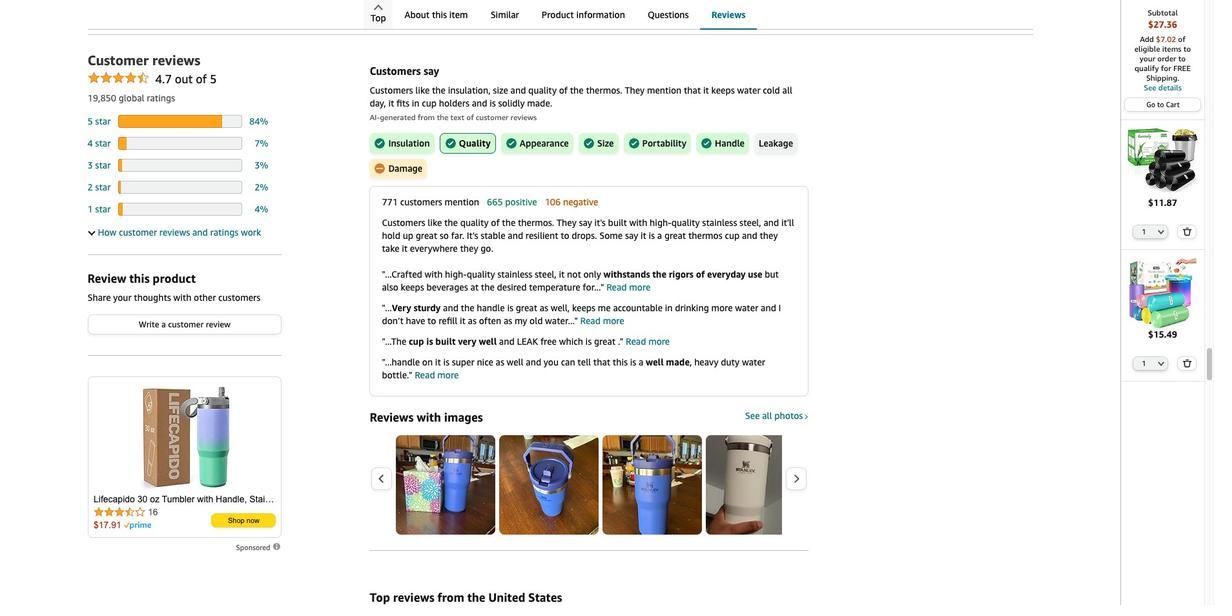 Task type: locate. For each thing, give the bounding box(es) containing it.
4.7 out of 5
[[155, 72, 217, 86]]

is right some
[[649, 230, 655, 241]]

like for in
[[416, 85, 430, 96]]

None submit
[[1179, 225, 1197, 238], [1179, 358, 1197, 370], [1179, 225, 1197, 238], [1179, 358, 1197, 370]]

1 vertical spatial see
[[746, 411, 760, 422]]

well down "...the cup is built very well and leak free which is great ." read more
[[507, 357, 524, 368]]

0 horizontal spatial customers
[[218, 292, 261, 303]]

0 vertical spatial your
[[1141, 54, 1156, 63]]

1 for $15.49
[[1143, 360, 1147, 368]]

great
[[416, 230, 438, 241], [665, 230, 686, 241], [516, 303, 538, 314], [594, 336, 616, 347]]

say
[[424, 65, 439, 78], [579, 217, 593, 228], [626, 230, 639, 241]]

and the handle is great as well, keeps me accountable in drinking more water and i don't have to refill it as often as my old water..."
[[382, 303, 782, 327]]

a left thermos
[[658, 230, 663, 241]]

keeps inside and the handle is great as well, keeps me accountable in drinking more water and i don't have to refill it as often as my old water..."
[[573, 303, 596, 314]]

with inside review this product share your thoughts with other customers
[[174, 292, 192, 303]]

fits
[[397, 98, 410, 109]]

search image
[[94, 6, 102, 14]]

1 vertical spatial cup
[[725, 230, 740, 241]]

and left you
[[526, 357, 542, 368]]

1 vertical spatial in
[[665, 303, 673, 314]]

and
[[511, 85, 526, 96], [472, 98, 488, 109], [764, 217, 780, 228], [193, 227, 208, 238], [508, 230, 524, 241], [742, 230, 758, 241], [443, 303, 459, 314], [761, 303, 777, 314], [499, 336, 515, 347], [526, 357, 542, 368]]

0 vertical spatial top
[[371, 12, 386, 23]]

sponsored
[[236, 544, 272, 552]]

"...crafted
[[382, 269, 423, 280]]

star right 4 at left
[[95, 138, 111, 149]]

0 vertical spatial a
[[658, 230, 663, 241]]

water left i
[[736, 303, 759, 314]]

read more link for rigors
[[607, 282, 651, 293]]

4 star link
[[88, 138, 111, 149]]

3% link
[[255, 160, 269, 171]]

keeps inside customers like the insulation, size and quality of the thermos. they mention that it keeps water cold all day, it fits in cup holders and is solidly made. ai-generated from the text of customer reviews
[[712, 85, 735, 96]]

temperature
[[529, 282, 581, 293]]

is left made
[[631, 357, 637, 368]]

more for and the handle is great as well, keeps me accountable in drinking more water and i don't have to refill it as often as my old water..."
[[603, 316, 625, 327]]

see for add
[[1145, 83, 1157, 92]]

0 vertical spatial say
[[424, 65, 439, 78]]

steel, inside the customers like the quality of the thermos. they say it's built with high-quality stainless steel, and it'll hold up great so far. it's stable and resilient to drops. some say it is a great thermos cup and they take it everywhere they go.
[[740, 217, 762, 228]]

0 vertical spatial in
[[412, 98, 420, 109]]

0 vertical spatial cup
[[422, 98, 437, 109]]

top reviews element
[[88, 35, 1215, 606]]

leave feedback on sponsored ad element
[[236, 544, 281, 552]]

1 vertical spatial ratings
[[210, 227, 239, 238]]

with
[[630, 217, 648, 228], [425, 269, 443, 280], [174, 292, 192, 303], [417, 411, 441, 425]]

read down on
[[415, 370, 435, 381]]

2 vertical spatial keeps
[[573, 303, 596, 314]]

portability button
[[624, 133, 692, 154]]

2 horizontal spatial say
[[626, 230, 639, 241]]

hold
[[382, 230, 401, 241]]

me
[[598, 303, 611, 314]]

progress bar for 3 star
[[118, 159, 242, 172]]

this for product
[[129, 272, 150, 286]]

2 horizontal spatial this
[[613, 357, 628, 368]]

1 vertical spatial your
[[113, 292, 132, 303]]

more right drinking
[[712, 303, 733, 314]]

1 vertical spatial from
[[438, 591, 465, 605]]

771 customers mention
[[382, 197, 480, 208]]

a inside the customers like the quality of the thermos. they say it's built with high-quality stainless steel, and it'll hold up great so far. it's stable and resilient to drops. some say it is a great thermos cup and they take it everywhere they go.
[[658, 230, 663, 241]]

super
[[452, 357, 475, 368]]

read more
[[607, 282, 651, 293], [581, 316, 625, 327], [415, 370, 459, 381]]

1 horizontal spatial in
[[665, 303, 673, 314]]

it up handle "button"
[[704, 85, 710, 96]]

1 vertical spatial built
[[436, 336, 456, 347]]

0 vertical spatial high-
[[650, 217, 672, 228]]

read more link down withstands
[[607, 282, 651, 293]]

the down at
[[461, 303, 475, 314]]

also
[[382, 282, 399, 293]]

7%
[[255, 138, 269, 149]]

0 vertical spatial customers
[[370, 65, 421, 78]]

is inside customers like the insulation, size and quality of the thermos. they mention that it keeps water cold all day, it fits in cup holders and is solidly made. ai-generated from the text of customer reviews
[[490, 98, 496, 109]]

1 vertical spatial like
[[428, 217, 442, 228]]

about
[[405, 9, 430, 20]]

states
[[529, 591, 563, 605]]

is right handle on the left of page
[[508, 303, 514, 314]]

0 horizontal spatial your
[[113, 292, 132, 303]]

keeps left me
[[573, 303, 596, 314]]

delete image right dropdown icon
[[1183, 227, 1193, 236]]

customers inside the customers like the quality of the thermos. they say it's built with high-quality stainless steel, and it'll hold up great so far. it's stable and resilient to drops. some say it is a great thermos cup and they take it everywhere they go.
[[382, 217, 426, 228]]

0 horizontal spatial mention
[[445, 197, 480, 208]]

your left order
[[1141, 54, 1156, 63]]

0 vertical spatial read more
[[607, 282, 651, 293]]

2 star from the top
[[95, 138, 111, 149]]

0 vertical spatial delete image
[[1183, 227, 1193, 236]]

0 horizontal spatial from
[[418, 113, 435, 122]]

they up but
[[760, 230, 778, 241]]

it right some
[[641, 230, 647, 241]]

see details link
[[1128, 83, 1199, 92]]

mention up portability in the top right of the page
[[647, 85, 682, 96]]

it
[[704, 85, 710, 96], [389, 98, 394, 109], [641, 230, 647, 241], [402, 243, 408, 254], [559, 269, 565, 280], [460, 316, 466, 327], [435, 357, 441, 368]]

your inside review this product share your thoughts with other customers
[[113, 292, 132, 303]]

1 vertical spatial read more
[[581, 316, 625, 327]]

2
[[88, 182, 93, 193]]

thermos. up resilient
[[518, 217, 555, 228]]

1 left dropdown icon
[[1143, 227, 1147, 236]]

4 star from the top
[[95, 182, 111, 193]]

about this item
[[405, 9, 468, 20]]

4 progress bar from the top
[[118, 181, 242, 194]]

3 star from the top
[[95, 160, 111, 171]]

built up some
[[609, 217, 627, 228]]

high- inside the customers like the quality of the thermos. they say it's built with high-quality stainless steel, and it'll hold up great so far. it's stable and resilient to drops. some say it is a great thermos cup and they take it everywhere they go.
[[650, 217, 672, 228]]

star up 4 star link
[[95, 116, 111, 127]]

0 vertical spatial this
[[432, 9, 447, 20]]

great up my
[[516, 303, 538, 314]]

read more link for tell
[[415, 370, 459, 381]]

2 delete image from the top
[[1183, 360, 1193, 368]]

1 horizontal spatial ratings
[[210, 227, 239, 238]]

customer inside customers like the insulation, size and quality of the thermos. they mention that it keeps water cold all day, it fits in cup holders and is solidly made. ai-generated from the text of customer reviews
[[476, 113, 509, 122]]

0 horizontal spatial reviews
[[370, 411, 414, 425]]

beverages
[[427, 282, 468, 293]]

thermos
[[689, 230, 723, 241]]

5 right out
[[210, 72, 217, 86]]

the inside "but also keeps beverages at the desired temperature for...""
[[481, 282, 495, 293]]

your for this
[[113, 292, 132, 303]]

star for 3 star
[[95, 160, 111, 171]]

other
[[194, 292, 216, 303]]

0 vertical spatial from
[[418, 113, 435, 122]]

0 horizontal spatial they
[[460, 243, 479, 254]]

2 horizontal spatial keeps
[[712, 85, 735, 96]]

read more down me
[[581, 316, 625, 327]]

read more down withstands
[[607, 282, 651, 293]]

0 horizontal spatial stainless
[[498, 269, 533, 280]]

mention
[[647, 85, 682, 96], [445, 197, 480, 208]]

0 vertical spatial steel,
[[740, 217, 762, 228]]

1 vertical spatial water
[[736, 303, 759, 314]]

2 vertical spatial read more
[[415, 370, 459, 381]]

a right write
[[162, 320, 166, 330]]

from left united
[[438, 591, 465, 605]]

of right the rigors
[[696, 269, 705, 280]]

1 vertical spatial customers
[[370, 85, 413, 96]]

this left item
[[432, 9, 447, 20]]

say up the holders
[[424, 65, 439, 78]]

customers for customers like the insulation, size and quality of the thermos. they mention that it keeps water cold all day, it fits in cup holders and is solidly made. ai-generated from the text of customer reviews
[[370, 85, 413, 96]]

with up beverages
[[425, 269, 443, 280]]

with right it's
[[630, 217, 648, 228]]

2 vertical spatial customer
[[168, 320, 204, 330]]

1 horizontal spatial reviews
[[712, 9, 746, 20]]

stainless inside the customers like the quality of the thermos. they say it's built with high-quality stainless steel, and it'll hold up great so far. it's stable and resilient to drops. some say it is a great thermos cup and they take it everywhere they go.
[[703, 217, 738, 228]]

star for 5 star
[[95, 116, 111, 127]]

next image
[[794, 474, 801, 484]]

dropdown image
[[1159, 361, 1165, 367]]

reviews for reviews
[[712, 9, 746, 20]]

"...the
[[382, 336, 407, 347]]

star down 2 star link
[[95, 204, 111, 215]]

in left drinking
[[665, 303, 673, 314]]

list
[[396, 436, 1215, 535]]

they up 'portability' button
[[625, 85, 645, 96]]

1 vertical spatial top
[[370, 591, 390, 605]]

5 star from the top
[[95, 204, 111, 215]]

reviews right questions
[[712, 9, 746, 20]]

0 vertical spatial that
[[684, 85, 701, 96]]

1 vertical spatial reviews
[[370, 411, 414, 425]]

read more for for..."
[[607, 282, 651, 293]]

insulation,
[[448, 85, 491, 96]]

progress bar for 5 star
[[118, 115, 242, 128]]

delete image for $15.49
[[1183, 360, 1193, 368]]

customer right how
[[119, 227, 157, 238]]

delete image right dropdown image
[[1183, 360, 1193, 368]]

reviews
[[712, 9, 746, 20], [370, 411, 414, 425]]

it right "refill"
[[460, 316, 466, 327]]

they down it's on the top left
[[460, 243, 479, 254]]

progress bar for 1 star
[[118, 203, 242, 216]]

quality
[[529, 85, 557, 96], [461, 217, 489, 228], [672, 217, 700, 228], [467, 269, 495, 280]]

star for 4 star
[[95, 138, 111, 149]]

Search in reviews, Q&A... search field
[[88, 0, 605, 20]]

have
[[406, 316, 425, 327]]

1 vertical spatial keeps
[[401, 282, 424, 293]]

more down super
[[438, 370, 459, 381]]

of up appearance
[[559, 85, 568, 96]]

read for well made
[[415, 370, 435, 381]]

"...handle on it is super nice as well and you can tell that this is a well made
[[382, 357, 690, 368]]

0 vertical spatial customer
[[476, 113, 509, 122]]

cup inside customers like the insulation, size and quality of the thermos. they mention that it keeps water cold all day, it fits in cup holders and is solidly made. ai-generated from the text of customer reviews
[[422, 98, 437, 109]]

$27.36
[[1149, 19, 1178, 30]]

2 progress bar from the top
[[118, 137, 242, 150]]

stable
[[481, 230, 506, 241]]

0 horizontal spatial see
[[746, 411, 760, 422]]

well left made
[[646, 357, 664, 368]]

cold
[[763, 85, 781, 96]]

thermos.
[[586, 85, 623, 96], [518, 217, 555, 228]]

1.2 gallon/330pcs strong trash bags colorful clear garbage bags by teivio, bathroom trash can bin liners, small plastic bags for home office kitchen, multicolor image
[[1128, 258, 1199, 328]]

that inside customers like the insulation, size and quality of the thermos. they mention that it keeps water cold all day, it fits in cup holders and is solidly made. ai-generated from the text of customer reviews
[[684, 85, 701, 96]]

1 vertical spatial a
[[162, 320, 166, 330]]

reviews
[[152, 53, 201, 69], [511, 113, 537, 122], [159, 227, 190, 238], [393, 591, 435, 605]]

0 horizontal spatial they
[[557, 217, 577, 228]]

it right on
[[435, 357, 441, 368]]

is
[[490, 98, 496, 109], [649, 230, 655, 241], [508, 303, 514, 314], [427, 336, 433, 347], [586, 336, 592, 347], [444, 357, 450, 368], [631, 357, 637, 368]]

5 progress bar from the top
[[118, 203, 242, 216]]

high- up beverages
[[445, 269, 467, 280]]

for
[[1162, 63, 1172, 73]]

0 horizontal spatial built
[[436, 336, 456, 347]]

your inside of eligible items to your order to qualify for free shipping.
[[1141, 54, 1156, 63]]

mention left '665'
[[445, 197, 480, 208]]

1 progress bar from the top
[[118, 115, 242, 128]]

1 delete image from the top
[[1183, 227, 1193, 236]]

3 progress bar from the top
[[118, 159, 242, 172]]

sturdy
[[414, 303, 441, 314]]

like up so
[[428, 217, 442, 228]]

2 vertical spatial customers
[[382, 217, 426, 228]]

top for top reviews from the united states
[[370, 591, 390, 605]]

well right very at the left
[[479, 336, 497, 347]]

more down me
[[603, 316, 625, 327]]

steel,
[[740, 217, 762, 228], [535, 269, 557, 280]]

united
[[489, 591, 526, 605]]

read more link for great
[[626, 336, 670, 347]]

0 horizontal spatial that
[[594, 357, 611, 368]]

a left made
[[639, 357, 644, 368]]

2 vertical spatial cup
[[409, 336, 424, 347]]

1 horizontal spatial all
[[783, 85, 793, 96]]

0 vertical spatial mention
[[647, 85, 682, 96]]

which
[[559, 336, 584, 347]]

of
[[1179, 34, 1186, 44], [196, 72, 207, 86], [559, 85, 568, 96], [467, 113, 474, 122], [491, 217, 500, 228], [696, 269, 705, 280]]

1 star link
[[88, 204, 111, 215]]

that up portability in the top right of the page
[[684, 85, 701, 96]]

1 horizontal spatial that
[[684, 85, 701, 96]]

stainless up thermos
[[703, 217, 738, 228]]

is inside the customers like the quality of the thermos. they say it's built with high-quality stainless steel, and it'll hold up great so far. it's stable and resilient to drops. some say it is a great thermos cup and they take it everywhere they go.
[[649, 230, 655, 241]]

cart
[[1167, 100, 1181, 109]]

information
[[577, 9, 626, 20]]

negative
[[563, 197, 599, 208]]

in inside and the handle is great as well, keeps me accountable in drinking more water and i don't have to refill it as often as my old water..."
[[665, 303, 673, 314]]

that for mention
[[684, 85, 701, 96]]

read more link down me
[[581, 316, 625, 327]]

0 vertical spatial all
[[783, 85, 793, 96]]

and left leak on the bottom left
[[499, 336, 515, 347]]

well,
[[551, 303, 570, 314]]

the left the rigors
[[653, 269, 667, 280]]

like inside the customers like the quality of the thermos. they say it's built with high-quality stainless steel, and it'll hold up great so far. it's stable and resilient to drops. some say it is a great thermos cup and they take it everywhere they go.
[[428, 217, 442, 228]]

customers inside customers like the insulation, size and quality of the thermos. they mention that it keeps water cold all day, it fits in cup holders and is solidly made. ai-generated from the text of customer reviews
[[370, 85, 413, 96]]

and up solidly
[[511, 85, 526, 96]]

items
[[1163, 44, 1182, 54]]

made.
[[528, 98, 553, 109]]

customers inside review this product share your thoughts with other customers
[[218, 292, 261, 303]]

0 vertical spatial reviews
[[712, 9, 746, 20]]

cup
[[422, 98, 437, 109], [725, 230, 740, 241], [409, 336, 424, 347]]

this down ."
[[613, 357, 628, 368]]

generated
[[380, 113, 416, 122]]

106 negative
[[545, 197, 599, 208]]

steel, left it'll
[[740, 217, 762, 228]]

expand image
[[88, 229, 95, 236]]

see inside top reviews element
[[746, 411, 760, 422]]

say right some
[[626, 230, 639, 241]]

day,
[[370, 98, 386, 109]]

1
[[88, 204, 93, 215], [1143, 227, 1147, 236], [1143, 360, 1147, 368]]

like for so
[[428, 217, 442, 228]]

high-
[[650, 217, 672, 228], [445, 269, 467, 280]]

add $7.02
[[1141, 34, 1179, 44]]

eligible
[[1135, 44, 1161, 54]]

water right duty
[[742, 357, 766, 368]]

delete image
[[1183, 227, 1193, 236], [1183, 360, 1193, 368]]

this inside review this product share your thoughts with other customers
[[129, 272, 150, 286]]

add
[[1141, 34, 1155, 44]]

1 horizontal spatial customer
[[168, 320, 204, 330]]

like inside customers like the insulation, size and quality of the thermos. they mention that it keeps water cold all day, it fits in cup holders and is solidly made. ai-generated from the text of customer reviews
[[416, 85, 430, 96]]

from inside customers like the insulation, size and quality of the thermos. they mention that it keeps water cold all day, it fits in cup holders and is solidly made. ai-generated from the text of customer reviews
[[418, 113, 435, 122]]

0 vertical spatial keeps
[[712, 85, 735, 96]]

ratings left work
[[210, 227, 239, 238]]

dropdown image
[[1159, 229, 1165, 234]]

1 horizontal spatial customers
[[400, 197, 443, 208]]

0 vertical spatial see
[[1145, 83, 1157, 92]]

cup right thermos
[[725, 230, 740, 241]]

customer
[[476, 113, 509, 122], [119, 227, 157, 238], [168, 320, 204, 330]]

this for item
[[432, 9, 447, 20]]

reviews down 'bottle."'
[[370, 411, 414, 425]]

0 vertical spatial built
[[609, 217, 627, 228]]

0 horizontal spatial keeps
[[401, 282, 424, 293]]

reviews inside customers like the insulation, size and quality of the thermos. they mention that it keeps water cold all day, it fits in cup holders and is solidly made. ai-generated from the text of customer reviews
[[511, 113, 537, 122]]

thermos. inside customers like the insulation, size and quality of the thermos. they mention that it keeps water cold all day, it fits in cup holders and is solidly made. ai-generated from the text of customer reviews
[[586, 85, 623, 96]]

1 horizontal spatial this
[[432, 9, 447, 20]]

84%
[[249, 116, 269, 127]]

to right go
[[1158, 100, 1165, 109]]

see up go
[[1145, 83, 1157, 92]]

1 horizontal spatial built
[[609, 217, 627, 228]]

$7.02
[[1157, 34, 1177, 44]]

quality inside customers like the insulation, size and quality of the thermos. they mention that it keeps water cold all day, it fits in cup holders and is solidly made. ai-generated from the text of customer reviews
[[529, 85, 557, 96]]

water inside and the handle is great as well, keeps me accountable in drinking more water and i don't have to refill it as often as my old water..."
[[736, 303, 759, 314]]

read down me
[[581, 316, 601, 327]]

water left cold
[[738, 85, 761, 96]]

read more link right ."
[[626, 336, 670, 347]]

very
[[458, 336, 477, 347]]

read more for me
[[581, 316, 625, 327]]

2 horizontal spatial a
[[658, 230, 663, 241]]

sponsored link
[[236, 542, 281, 555]]

write
[[139, 320, 159, 330]]

1 vertical spatial all
[[763, 411, 773, 422]]

0 vertical spatial ratings
[[147, 93, 175, 104]]

bottle."
[[382, 370, 413, 381]]

it inside and the handle is great as well, keeps me accountable in drinking more water and i don't have to refill it as often as my old water..."
[[460, 316, 466, 327]]

say up drops.
[[579, 217, 593, 228]]

customers up review on the left bottom
[[218, 292, 261, 303]]

they
[[760, 230, 778, 241], [460, 243, 479, 254]]

keeps inside "but also keeps beverages at the desired temperature for...""
[[401, 282, 424, 293]]

0 vertical spatial water
[[738, 85, 761, 96]]

0 horizontal spatial high-
[[445, 269, 467, 280]]

1 vertical spatial they
[[460, 243, 479, 254]]

1 horizontal spatial 5
[[210, 72, 217, 86]]

1 down 2 on the left
[[88, 204, 93, 215]]

from right generated
[[418, 113, 435, 122]]

1 vertical spatial this
[[129, 272, 150, 286]]

cup inside the customers like the quality of the thermos. they say it's built with high-quality stainless steel, and it'll hold up great so far. it's stable and resilient to drops. some say it is a great thermos cup and they take it everywhere they go.
[[725, 230, 740, 241]]

quality up "made."
[[529, 85, 557, 96]]

top
[[371, 12, 386, 23], [370, 591, 390, 605]]

ratings down 4.7
[[147, 93, 175, 104]]

your
[[1141, 54, 1156, 63], [113, 292, 132, 303]]

the up the holders
[[432, 85, 446, 96]]

1 star from the top
[[95, 116, 111, 127]]

it down "up"
[[402, 243, 408, 254]]

the up size button
[[570, 85, 584, 96]]

water..."
[[546, 316, 578, 327]]

that
[[684, 85, 701, 96], [594, 357, 611, 368]]

1 vertical spatial they
[[557, 217, 577, 228]]

2 vertical spatial say
[[626, 230, 639, 241]]

0 horizontal spatial thermos.
[[518, 217, 555, 228]]

1 horizontal spatial high-
[[650, 217, 672, 228]]

customers like the quality of the thermos. they say it's built with high-quality stainless steel, and it'll hold up great so far. it's stable and resilient to drops. some say it is a great thermos cup and they take it everywhere they go.
[[382, 217, 795, 254]]

keeps
[[712, 85, 735, 96], [401, 282, 424, 293], [573, 303, 596, 314]]

0 vertical spatial like
[[416, 85, 430, 96]]

1 horizontal spatial thermos.
[[586, 85, 623, 96]]

1 horizontal spatial keeps
[[573, 303, 596, 314]]

1 vertical spatial stainless
[[498, 269, 533, 280]]

0 vertical spatial thermos.
[[586, 85, 623, 96]]

with down product
[[174, 292, 192, 303]]

1 horizontal spatial they
[[625, 85, 645, 96]]

0 horizontal spatial steel,
[[535, 269, 557, 280]]

and down insulation,
[[472, 98, 488, 109]]

0 vertical spatial stainless
[[703, 217, 738, 228]]

more down withstands
[[630, 282, 651, 293]]

4 star
[[88, 138, 111, 149]]

damage
[[389, 163, 423, 175]]

similar
[[491, 9, 519, 20]]

everyday
[[708, 269, 746, 280]]

1 horizontal spatial say
[[579, 217, 593, 228]]

read down withstands
[[607, 282, 627, 293]]

1 vertical spatial that
[[594, 357, 611, 368]]

1 vertical spatial customers
[[218, 292, 261, 303]]

customers for customers say
[[370, 65, 421, 78]]

all inside customers like the insulation, size and quality of the thermos. they mention that it keeps water cold all day, it fits in cup holders and is solidly made. ai-generated from the text of customer reviews
[[783, 85, 793, 96]]

progress bar
[[118, 115, 242, 128], [118, 137, 242, 150], [118, 159, 242, 172], [118, 181, 242, 194], [118, 203, 242, 216]]

write a customer review
[[139, 320, 231, 330]]

it left fits
[[389, 98, 394, 109]]

1 horizontal spatial mention
[[647, 85, 682, 96]]



Task type: describe. For each thing, give the bounding box(es) containing it.
0 horizontal spatial ratings
[[147, 93, 175, 104]]

appearance
[[520, 138, 569, 150]]

rigors
[[669, 269, 694, 280]]

more for but also keeps beverages at the desired temperature for..."
[[630, 282, 651, 293]]

1 vertical spatial high-
[[445, 269, 467, 280]]

great inside and the handle is great as well, keeps me accountable in drinking more water and i don't have to refill it as often as my old water..."
[[516, 303, 538, 314]]

so
[[440, 230, 449, 241]]

mention inside customers like the insulation, size and quality of the thermos. they mention that it keeps water cold all day, it fits in cup holders and is solidly made. ai-generated from the text of customer reviews
[[647, 85, 682, 96]]

see for reviews with images
[[746, 411, 760, 422]]

made
[[667, 357, 690, 368]]

product
[[153, 272, 196, 286]]

1 vertical spatial steel,
[[535, 269, 557, 280]]

for..."
[[583, 282, 605, 293]]

review
[[206, 320, 231, 330]]

the up far.
[[445, 217, 458, 228]]

star for 2 star
[[95, 182, 111, 193]]

damage button
[[370, 159, 427, 179]]

as up 'old'
[[540, 303, 549, 314]]

the left text at the top of the page
[[437, 113, 449, 122]]

as left often
[[468, 316, 477, 327]]

read for very sturdy
[[581, 316, 601, 327]]

you
[[544, 357, 559, 368]]

reviews for reviews with images
[[370, 411, 414, 425]]

1 inside top reviews element
[[88, 204, 93, 215]]

"...
[[382, 303, 392, 314]]

duty
[[721, 357, 740, 368]]

1 vertical spatial say
[[579, 217, 593, 228]]

not
[[567, 269, 581, 280]]

2 vertical spatial this
[[613, 357, 628, 368]]

they inside customers like the insulation, size and quality of the thermos. they mention that it keeps water cold all day, it fits in cup holders and is solidly made. ai-generated from the text of customer reviews
[[625, 85, 645, 96]]

leakage
[[759, 138, 794, 150]]

quality button
[[440, 133, 496, 154]]

"...crafted with high-quality stainless steel, it not only withstands the rigors of everyday use
[[382, 269, 763, 280]]

top for top
[[371, 12, 386, 23]]

of inside of eligible items to your order to qualify for free shipping.
[[1179, 34, 1186, 44]]

quality up thermos
[[672, 217, 700, 228]]

0 horizontal spatial well
[[479, 336, 497, 347]]

details
[[1159, 83, 1183, 92]]

more up made
[[649, 336, 670, 347]]

drops.
[[572, 230, 598, 241]]

is right which
[[586, 336, 592, 347]]

and left it'll
[[764, 217, 780, 228]]

to inside the customers like the quality of the thermos. they say it's built with high-quality stainless steel, and it'll hold up great so far. it's stable and resilient to drops. some say it is a great thermos cup and they take it everywhere they go.
[[561, 230, 570, 241]]

of inside the customers like the quality of the thermos. they say it's built with high-quality stainless steel, and it'll hold up great so far. it's stable and resilient to drops. some say it is a great thermos cup and they take it everywhere they go.
[[491, 217, 500, 228]]

progress bar for 2 star
[[118, 181, 242, 194]]

and up "refill"
[[443, 303, 459, 314]]

how customer reviews and ratings work
[[98, 227, 261, 238]]

progress bar for 4 star
[[118, 137, 242, 150]]

it left not
[[559, 269, 565, 280]]

appearance button
[[501, 133, 574, 154]]

go.
[[481, 243, 494, 254]]

4
[[88, 138, 93, 149]]

0 horizontal spatial say
[[424, 65, 439, 78]]

star for 1 star
[[95, 204, 111, 215]]

quality up it's on the top left
[[461, 217, 489, 228]]

water inside customers like the insulation, size and quality of the thermos. they mention that it keeps water cold all day, it fits in cup holders and is solidly made. ai-generated from the text of customer reviews
[[738, 85, 761, 96]]

order
[[1158, 54, 1177, 63]]

84% link
[[249, 116, 269, 127]]

how
[[98, 227, 117, 238]]

as left my
[[504, 316, 513, 327]]

with left images
[[417, 411, 441, 425]]

solidly
[[499, 98, 525, 109]]

handle
[[715, 138, 745, 150]]

size
[[493, 85, 509, 96]]

photos
[[775, 411, 804, 422]]

shipping.
[[1147, 73, 1180, 83]]

your for eligible
[[1141, 54, 1156, 63]]

very
[[392, 303, 412, 314]]

the left united
[[468, 591, 486, 605]]

work
[[241, 227, 261, 238]]

they inside the customers like the quality of the thermos. they say it's built with high-quality stainless steel, and it'll hold up great so far. it's stable and resilient to drops. some say it is a great thermos cup and they take it everywhere they go.
[[557, 217, 577, 228]]

"...handle
[[382, 357, 420, 368]]

delete image for $11.87
[[1183, 227, 1193, 236]]

quality up at
[[467, 269, 495, 280]]

handle button
[[697, 133, 750, 154]]

subtotal $27.36
[[1148, 8, 1179, 30]]

2 star link
[[88, 182, 111, 193]]

free
[[541, 336, 557, 347]]

with inside the customers like the quality of the thermos. they say it's built with high-quality stainless steel, and it'll hold up great so far. it's stable and resilient to drops. some say it is a great thermos cup and they take it everywhere they go.
[[630, 217, 648, 228]]

quality
[[459, 138, 491, 149]]

water inside ', heavy duty water bottle."'
[[742, 357, 766, 368]]

see details
[[1145, 83, 1183, 92]]

reviews inside dropdown button
[[159, 227, 190, 238]]

go to cart link
[[1126, 98, 1201, 111]]

reviews with images
[[370, 411, 483, 425]]

more for , heavy duty water bottle."
[[438, 370, 459, 381]]

read right ."
[[626, 336, 647, 347]]

don't
[[382, 316, 404, 327]]

global
[[119, 93, 144, 104]]

thermos. inside the customers like the quality of the thermos. they say it's built with high-quality stainless steel, and it'll hold up great so far. it's stable and resilient to drops. some say it is a great thermos cup and they take it everywhere they go.
[[518, 217, 555, 228]]

is left super
[[444, 357, 450, 368]]

on
[[423, 357, 433, 368]]

and inside dropdown button
[[193, 227, 208, 238]]

it'll
[[782, 217, 795, 228]]

0 horizontal spatial a
[[162, 320, 166, 330]]

customers like the insulation, size and quality of the thermos. they mention that it keeps water cold all day, it fits in cup holders and is solidly made. ai-generated from the text of customer reviews
[[370, 85, 793, 122]]

product
[[542, 9, 574, 20]]

of right out
[[196, 72, 207, 86]]

of right text at the top of the page
[[467, 113, 474, 122]]

go to cart
[[1147, 100, 1181, 109]]

list inside top reviews element
[[396, 436, 1215, 535]]

great left ."
[[594, 336, 616, 347]]

and right stable
[[508, 230, 524, 241]]

insulation button
[[370, 133, 435, 154]]

0 vertical spatial they
[[760, 230, 778, 241]]

4% link
[[255, 204, 269, 215]]

2% link
[[255, 182, 269, 193]]

to right order
[[1179, 54, 1187, 63]]

and left i
[[761, 303, 777, 314]]

handle
[[477, 303, 505, 314]]

hommaly 1.2 gallon 240 pcs small black trash bags, strong garbage bags, bathroom trash can bin liners unscented, mini plastic bags for office, waste basket liner, fit 3,4.5,6 liters, 0.5,0.8,1,1.2 gal image
[[1128, 125, 1199, 196]]

free
[[1174, 63, 1192, 73]]

text
[[451, 113, 465, 122]]

top reviews from the united states
[[370, 591, 563, 605]]

built inside the customers like the quality of the thermos. they say it's built with high-quality stainless steel, and it'll hold up great so far. it's stable and resilient to drops. some say it is a great thermos cup and they take it everywhere they go.
[[609, 217, 627, 228]]

ratings inside dropdown button
[[210, 227, 239, 238]]

great left thermos
[[665, 230, 686, 241]]

subtotal
[[1148, 8, 1179, 17]]

the up stable
[[502, 217, 516, 228]]

5 star
[[88, 116, 111, 127]]

refill
[[439, 316, 458, 327]]

only
[[584, 269, 602, 280]]

customer reviews
[[88, 53, 201, 69]]

see all photos
[[746, 411, 804, 422]]

it's
[[595, 217, 606, 228]]

1 horizontal spatial from
[[438, 591, 465, 605]]

out
[[175, 72, 193, 86]]

$15.49
[[1149, 329, 1178, 340]]

1 horizontal spatial well
[[507, 357, 524, 368]]

0 horizontal spatial all
[[763, 411, 773, 422]]

0 vertical spatial 5
[[210, 72, 217, 86]]

as right nice
[[496, 357, 505, 368]]

1 for $11.87
[[1143, 227, 1147, 236]]

use
[[749, 269, 763, 280]]

to inside and the handle is great as well, keeps me accountable in drinking more water and i don't have to refill it as often as my old water..."
[[428, 316, 437, 327]]

customer inside dropdown button
[[119, 227, 157, 238]]

of eligible items to your order to qualify for free shipping.
[[1135, 34, 1192, 83]]

product information
[[542, 9, 626, 20]]

i
[[779, 303, 782, 314]]

in inside customers like the insulation, size and quality of the thermos. they mention that it keeps water cold all day, it fits in cup holders and is solidly made. ai-generated from the text of customer reviews
[[412, 98, 420, 109]]

more inside and the handle is great as well, keeps me accountable in drinking more water and i don't have to refill it as often as my old water..."
[[712, 303, 733, 314]]

customers for customers like the quality of the thermos. they say it's built with high-quality stainless steel, and it'll hold up great so far. it's stable and resilient to drops. some say it is a great thermos cup and they take it everywhere they go.
[[382, 217, 426, 228]]

2 horizontal spatial well
[[646, 357, 664, 368]]

old
[[530, 316, 543, 327]]

review
[[88, 272, 126, 286]]

19,850
[[88, 93, 116, 104]]

ai-
[[370, 113, 380, 122]]

0 horizontal spatial 5
[[88, 116, 93, 127]]

"... very sturdy
[[382, 303, 441, 314]]

how customer reviews and ratings work button
[[88, 226, 261, 239]]

read for withstands the rigors of everyday use
[[607, 282, 627, 293]]

to right items
[[1184, 44, 1192, 54]]

is inside and the handle is great as well, keeps me accountable in drinking more water and i don't have to refill it as often as my old water..."
[[508, 303, 514, 314]]

and up use at right
[[742, 230, 758, 241]]

great up "everywhere" on the top
[[416, 230, 438, 241]]

leakage button
[[755, 133, 798, 154]]

1 vertical spatial mention
[[445, 197, 480, 208]]

go
[[1147, 100, 1156, 109]]

665 positive
[[487, 197, 537, 208]]

2 star
[[88, 182, 111, 193]]

previous image
[[378, 474, 385, 484]]

2 vertical spatial a
[[639, 357, 644, 368]]

that for tell
[[594, 357, 611, 368]]

is up on
[[427, 336, 433, 347]]

review this product share your thoughts with other customers
[[88, 272, 261, 303]]

the inside and the handle is great as well, keeps me accountable in drinking more water and i don't have to refill it as often as my old water..."
[[461, 303, 475, 314]]

take
[[382, 243, 400, 254]]

insulation
[[389, 138, 430, 150]]



Task type: vqa. For each thing, say whether or not it's contained in the screenshot.


